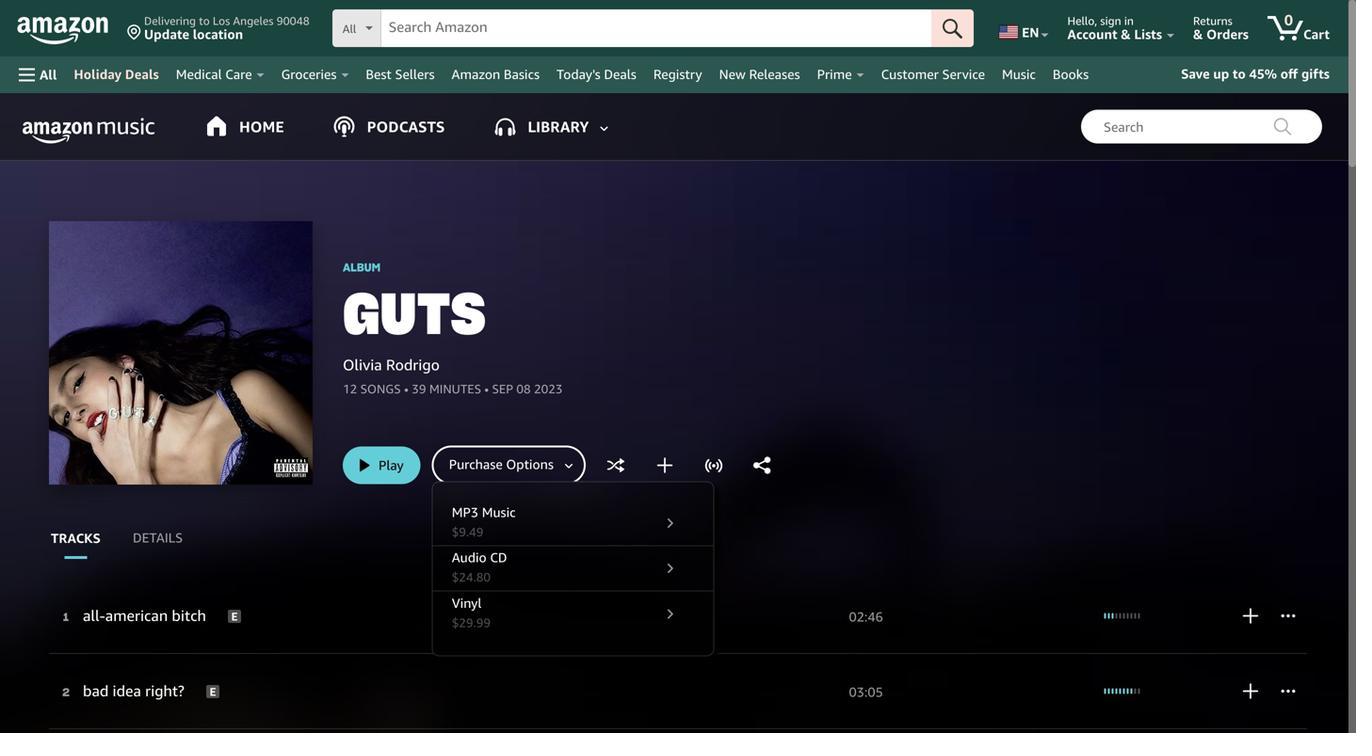 Task type: locate. For each thing, give the bounding box(es) containing it.
menu
[[433, 501, 714, 637]]

39
[[412, 382, 426, 397]]

2 & from the left
[[1194, 26, 1203, 42]]

books link
[[1045, 61, 1098, 88]]

cart
[[1304, 26, 1330, 42]]

• left the sep on the left of the page
[[485, 382, 489, 397]]

0
[[1285, 11, 1294, 29]]

deals
[[125, 66, 159, 82], [604, 66, 637, 82]]

update
[[144, 26, 189, 42]]

delivering to los angeles 90048 update location
[[144, 14, 310, 42]]

deals right today's
[[604, 66, 637, 82]]

best sellers link
[[357, 61, 443, 88]]

& for returns
[[1194, 26, 1203, 42]]

1 horizontal spatial all
[[343, 22, 356, 35]]

delivering
[[144, 14, 196, 27]]

navigation navigation
[[0, 0, 1349, 93]]

customer service link
[[873, 61, 994, 88]]

&
[[1121, 26, 1131, 42], [1194, 26, 1203, 42]]

prime
[[817, 66, 852, 82]]

basics
[[504, 66, 540, 82]]

•
[[404, 382, 409, 397], [485, 382, 489, 397]]

all down amazon 'image'
[[40, 67, 57, 82]]

medical care
[[176, 66, 252, 82]]

music link
[[994, 61, 1045, 88]]

all button
[[10, 57, 65, 93]]

& left "lists"
[[1121, 26, 1131, 42]]

None submit
[[932, 9, 974, 47]]

en
[[1022, 24, 1040, 40]]

sign
[[1101, 14, 1122, 27]]

02:46
[[849, 609, 883, 625]]

menu containing mp3 music
[[433, 501, 714, 637]]

0 vertical spatial music
[[1002, 66, 1036, 82]]

today's deals
[[557, 66, 637, 82]]

all-
[[83, 607, 105, 625]]

03:05
[[849, 685, 883, 700]]

mp3 music
[[452, 505, 516, 521]]

new
[[719, 66, 746, 82]]

0 horizontal spatial deals
[[125, 66, 159, 82]]

to left los
[[199, 14, 210, 27]]

all inside all button
[[40, 67, 57, 82]]

deals inside "link"
[[604, 66, 637, 82]]

row
[[49, 730, 1308, 734]]

los
[[213, 14, 230, 27]]

hello,
[[1068, 14, 1098, 27]]

0 horizontal spatial &
[[1121, 26, 1131, 42]]

0 horizontal spatial •
[[404, 382, 409, 397]]

2
[[62, 686, 70, 700]]

music right mp3
[[482, 505, 516, 521]]

& inside returns & orders
[[1194, 26, 1203, 42]]

0 horizontal spatial music
[[482, 505, 516, 521]]

all
[[343, 22, 356, 35], [40, 67, 57, 82]]

1 vertical spatial all
[[40, 67, 57, 82]]

1 deals from the left
[[125, 66, 159, 82]]

album
[[343, 261, 381, 275]]

to right up
[[1233, 66, 1246, 81]]

1
[[63, 610, 69, 625]]

1 & from the left
[[1121, 26, 1131, 42]]

heading
[[0, 221, 1349, 485]]

1 horizontal spatial music
[[1002, 66, 1036, 82]]

returns & orders
[[1194, 14, 1249, 42]]

customer
[[881, 66, 939, 82]]

account
[[1068, 26, 1118, 42]]

gifts
[[1302, 66, 1330, 81]]

0 vertical spatial all
[[343, 22, 356, 35]]

& for account
[[1121, 26, 1131, 42]]

1 horizontal spatial &
[[1194, 26, 1203, 42]]

footer
[[206, 610, 245, 624], [1104, 614, 1232, 619], [185, 686, 223, 699], [1104, 689, 1232, 695]]

deals right holiday
[[125, 66, 159, 82]]

location
[[193, 26, 243, 42]]

music inside "navigation" navigation
[[1002, 66, 1036, 82]]

to
[[199, 14, 210, 27], [1233, 66, 1246, 81]]

0 horizontal spatial to
[[199, 14, 210, 27]]

all right 90048
[[343, 22, 356, 35]]

medical
[[176, 66, 222, 82]]

1 horizontal spatial deals
[[604, 66, 637, 82]]

idea
[[113, 682, 141, 700]]

1 horizontal spatial to
[[1233, 66, 1246, 81]]

menu dialog
[[0, 0, 1349, 734]]

45%
[[1250, 66, 1277, 81]]

& left orders
[[1194, 26, 1203, 42]]

08
[[517, 382, 531, 397]]

deals for holiday deals
[[125, 66, 159, 82]]

returns
[[1194, 14, 1233, 27]]

0 vertical spatial to
[[199, 14, 210, 27]]

12
[[343, 382, 357, 397]]

0 horizontal spatial all
[[40, 67, 57, 82]]

amazon basics link
[[443, 61, 548, 88]]

bad
[[83, 682, 109, 700]]

1 horizontal spatial •
[[485, 382, 489, 397]]

in
[[1125, 14, 1134, 27]]

service
[[943, 66, 985, 82]]

2 deals from the left
[[604, 66, 637, 82]]

All search field
[[332, 9, 974, 49]]

cd
[[490, 550, 507, 566]]

music down en
[[1002, 66, 1036, 82]]

1 vertical spatial music
[[482, 505, 516, 521]]

1 vertical spatial to
[[1233, 66, 1246, 81]]

registry
[[654, 66, 702, 82]]

• left 39
[[404, 382, 409, 397]]

bad idea right? row
[[49, 655, 1308, 730]]

heading containing album
[[0, 221, 1349, 485]]

books
[[1053, 66, 1089, 82]]

12 songs  •  39 minutes  •  sep 08 2023
[[343, 382, 563, 397]]

today's deals link
[[548, 61, 645, 88]]

orders
[[1207, 26, 1249, 42]]

music
[[1002, 66, 1036, 82], [482, 505, 516, 521]]



Task type: describe. For each thing, give the bounding box(es) containing it.
Search Amazon text field
[[381, 10, 932, 46]]

Search search field
[[1081, 110, 1323, 144]]

to inside delivering to los angeles 90048 update location
[[199, 14, 210, 27]]

tracks
[[51, 531, 101, 546]]

prime link
[[809, 61, 873, 88]]

new releases
[[719, 66, 800, 82]]

best sellers
[[366, 66, 435, 82]]

hello, sign in
[[1068, 14, 1134, 27]]

customer service
[[881, 66, 985, 82]]

all-american bitch row
[[49, 579, 1308, 655]]

amazon image
[[17, 17, 108, 45]]

deals for today's deals
[[604, 66, 637, 82]]

sep
[[492, 382, 513, 397]]

holiday deals
[[74, 66, 159, 82]]

best
[[366, 66, 392, 82]]

music inside menu
[[482, 505, 516, 521]]

2023
[[534, 382, 563, 397]]

all-american bitch
[[83, 607, 206, 625]]

up
[[1214, 66, 1230, 81]]

account & lists
[[1068, 26, 1163, 42]]

amazon music image
[[23, 118, 154, 144]]

bitch
[[172, 607, 206, 625]]

save
[[1181, 66, 1210, 81]]

right?
[[145, 682, 185, 700]]

holiday deals link
[[65, 61, 167, 88]]

holiday
[[74, 66, 122, 82]]

1 • from the left
[[404, 382, 409, 397]]

none submit inside all search box
[[932, 9, 974, 47]]

registry link
[[645, 61, 711, 88]]

songs
[[360, 382, 401, 397]]

lists
[[1135, 26, 1163, 42]]

audio
[[452, 550, 487, 566]]

sellers
[[395, 66, 435, 82]]

new releases link
[[711, 61, 809, 88]]

vinyl
[[452, 596, 482, 612]]

audio cd
[[452, 550, 507, 566]]

american
[[105, 607, 168, 625]]

details
[[133, 530, 183, 546]]

off
[[1281, 66, 1298, 81]]

releases
[[749, 66, 800, 82]]

groceries link
[[273, 61, 357, 88]]

care
[[225, 66, 252, 82]]

save up to 45% off gifts link
[[1174, 62, 1338, 87]]

medical care link
[[167, 61, 273, 88]]

save up to 45% off gifts
[[1181, 66, 1330, 81]]

angeles
[[233, 14, 274, 27]]

amazon
[[452, 66, 500, 82]]

minutes
[[429, 382, 481, 397]]

menu inside menu dialog
[[433, 501, 714, 637]]

mp3
[[452, 505, 479, 521]]

2 • from the left
[[485, 382, 489, 397]]

90048
[[277, 14, 310, 27]]

bad idea right?
[[83, 682, 185, 700]]

en link
[[988, 5, 1057, 52]]

today's
[[557, 66, 601, 82]]

amazon basics
[[452, 66, 540, 82]]

groceries
[[281, 66, 337, 82]]

all inside all search box
[[343, 22, 356, 35]]



Task type: vqa. For each thing, say whether or not it's contained in the screenshot.
Update
yes



